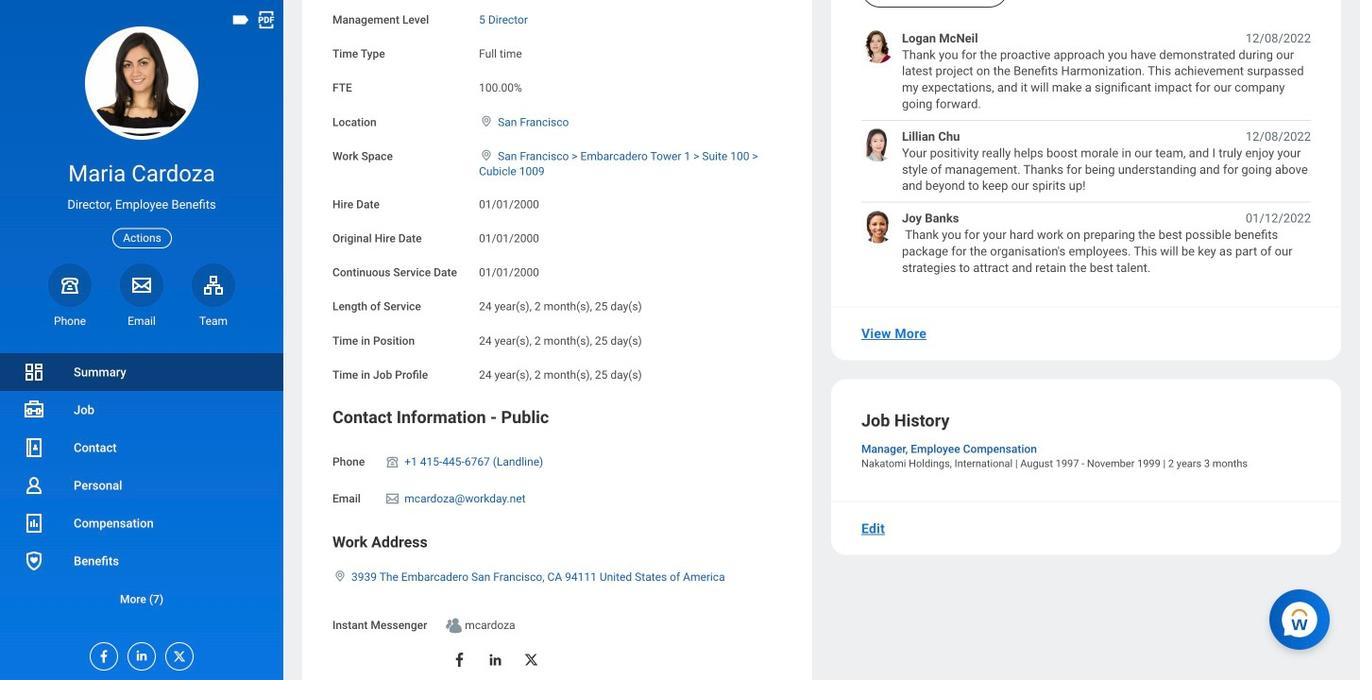 Task type: describe. For each thing, give the bounding box(es) containing it.
job image
[[23, 399, 45, 421]]

view team image
[[202, 274, 225, 296]]

full time element
[[479, 44, 522, 61]]

employee's photo (joy banks) image
[[862, 210, 895, 243]]

1 horizontal spatial linkedin image
[[487, 651, 504, 668]]

personal image
[[23, 474, 45, 497]]

email maria cardoza element
[[120, 313, 163, 329]]

employee's photo (logan mcneil) image
[[862, 30, 895, 63]]

tag image
[[230, 9, 251, 30]]

1 horizontal spatial mail image
[[384, 491, 401, 506]]

mcardoza element
[[465, 615, 515, 632]]

1 vertical spatial list
[[0, 353, 283, 618]]

x image
[[166, 643, 187, 664]]

0 horizontal spatial facebook image
[[91, 643, 111, 664]]

2 vertical spatial location image
[[333, 570, 348, 583]]

1 vertical spatial location image
[[479, 149, 494, 162]]

1 vertical spatial phone image
[[384, 454, 401, 469]]



Task type: vqa. For each thing, say whether or not it's contained in the screenshot.
bottom location image
yes



Task type: locate. For each thing, give the bounding box(es) containing it.
0 vertical spatial mail image
[[130, 274, 153, 296]]

0 horizontal spatial linkedin image
[[128, 643, 149, 663]]

facebook image
[[91, 643, 111, 664], [451, 651, 468, 668]]

0 vertical spatial list
[[862, 30, 1311, 276]]

benefits image
[[23, 550, 45, 572]]

facebook image down msn icon
[[451, 651, 468, 668]]

list
[[862, 30, 1311, 276], [0, 353, 283, 618]]

1 horizontal spatial facebook image
[[451, 651, 468, 668]]

0 horizontal spatial phone image
[[57, 274, 83, 296]]

view printable version (pdf) image
[[256, 9, 277, 30]]

0 horizontal spatial mail image
[[130, 274, 153, 296]]

social media x image
[[523, 651, 540, 668]]

linkedin image left social media x 'image'
[[487, 651, 504, 668]]

0 horizontal spatial list
[[0, 353, 283, 618]]

location image
[[479, 115, 494, 128], [479, 149, 494, 162], [333, 570, 348, 583]]

1 vertical spatial mail image
[[384, 491, 401, 506]]

msn image
[[444, 616, 463, 635]]

navigation pane region
[[0, 0, 283, 680]]

linkedin image left x icon
[[128, 643, 149, 663]]

phone image
[[57, 274, 83, 296], [384, 454, 401, 469]]

mail image
[[130, 274, 153, 296], [384, 491, 401, 506]]

compensation image
[[23, 512, 45, 535]]

0 vertical spatial phone image
[[57, 274, 83, 296]]

team maria cardoza element
[[192, 313, 235, 329]]

group
[[333, 406, 782, 680]]

phone maria cardoza element
[[48, 313, 92, 329]]

1 horizontal spatial phone image
[[384, 454, 401, 469]]

employee's photo (lillian chu) image
[[862, 128, 895, 161]]

contact image
[[23, 436, 45, 459]]

1 horizontal spatial list
[[862, 30, 1311, 276]]

linkedin image inside navigation pane 'region'
[[128, 643, 149, 663]]

0 vertical spatial location image
[[479, 115, 494, 128]]

summary image
[[23, 361, 45, 384]]

facebook image left x icon
[[91, 643, 111, 664]]

linkedin image
[[128, 643, 149, 663], [487, 651, 504, 668]]



